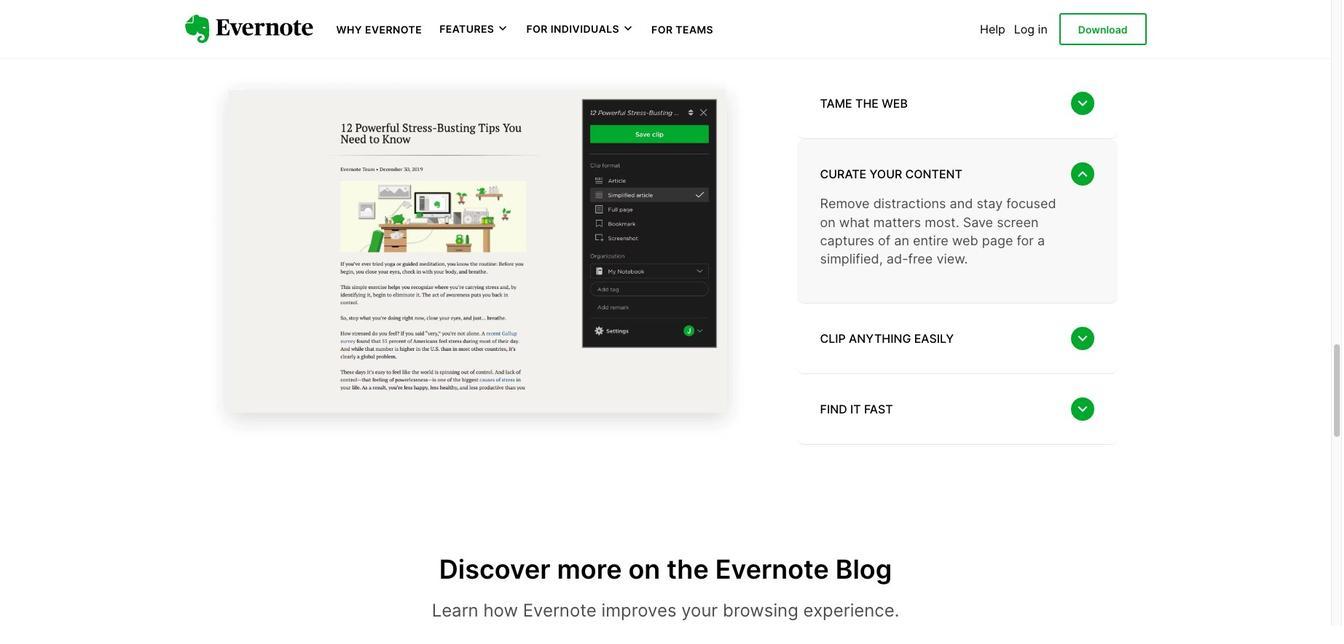 Task type: locate. For each thing, give the bounding box(es) containing it.
ad-
[[887, 251, 908, 267]]

1 vertical spatial on
[[628, 554, 660, 586]]

the
[[855, 96, 879, 111], [667, 554, 709, 586]]

most.
[[925, 215, 959, 230]]

0 vertical spatial web
[[882, 96, 908, 111]]

focused
[[1006, 196, 1056, 212]]

help link
[[980, 22, 1005, 36]]

page
[[982, 233, 1013, 248]]

and
[[950, 196, 973, 212]]

individuals
[[551, 23, 619, 35]]

improves
[[601, 601, 677, 622]]

0 horizontal spatial web
[[882, 96, 908, 111]]

1 horizontal spatial the
[[855, 96, 879, 111]]

a
[[1038, 233, 1045, 248]]

2 horizontal spatial evernote
[[715, 554, 829, 586]]

find it fast
[[820, 402, 893, 417]]

fast
[[864, 402, 893, 417]]

1 horizontal spatial evernote
[[523, 601, 597, 622]]

screen
[[997, 215, 1039, 230]]

web
[[882, 96, 908, 111], [952, 233, 978, 248]]

on down remove
[[820, 215, 836, 230]]

log in link
[[1014, 22, 1048, 36]]

0 vertical spatial the
[[855, 96, 879, 111]]

why
[[336, 23, 362, 36]]

1 horizontal spatial on
[[820, 215, 836, 230]]

stay
[[977, 196, 1003, 212]]

web right tame
[[882, 96, 908, 111]]

learn
[[432, 601, 478, 622]]

clip anything easily
[[820, 332, 954, 346]]

for inside button
[[526, 23, 548, 35]]

for left individuals
[[526, 23, 548, 35]]

tame
[[820, 96, 852, 111]]

for for for teams
[[651, 23, 673, 36]]

1 vertical spatial your
[[681, 601, 718, 622]]

1 horizontal spatial your
[[870, 167, 902, 182]]

for
[[526, 23, 548, 35], [651, 23, 673, 36]]

find
[[820, 402, 847, 417]]

easily
[[914, 332, 954, 346]]

for left teams
[[651, 23, 673, 36]]

discover more on the evernote blog
[[439, 554, 892, 586]]

download link
[[1059, 13, 1146, 45]]

clip
[[820, 332, 846, 346]]

evernote down more
[[523, 601, 597, 622]]

evernote up browsing
[[715, 554, 829, 586]]

0 horizontal spatial the
[[667, 554, 709, 586]]

1 vertical spatial the
[[667, 554, 709, 586]]

remove distractions and stay focused on what matters most. save screen captures of an entire web page for a simplified, ad-free view.
[[820, 196, 1056, 267]]

your
[[870, 167, 902, 182], [681, 601, 718, 622]]

anything
[[849, 332, 911, 346]]

curate
[[820, 167, 867, 182]]

evernote right why on the top
[[365, 23, 422, 36]]

curate your content
[[820, 167, 962, 182]]

0 horizontal spatial on
[[628, 554, 660, 586]]

0 vertical spatial on
[[820, 215, 836, 230]]

your up distractions on the right top of page
[[870, 167, 902, 182]]

for for for individuals
[[526, 23, 548, 35]]

0 horizontal spatial for
[[526, 23, 548, 35]]

the up learn how evernote improves your browsing experience.
[[667, 554, 709, 586]]

evernote
[[365, 23, 422, 36], [715, 554, 829, 586], [523, 601, 597, 622]]

save
[[963, 215, 993, 230]]

evernote inside why evernote link
[[365, 23, 422, 36]]

your down discover more on the evernote blog
[[681, 601, 718, 622]]

more
[[557, 554, 622, 586]]

1 horizontal spatial for
[[651, 23, 673, 36]]

1 vertical spatial web
[[952, 233, 978, 248]]

1 horizontal spatial web
[[952, 233, 978, 248]]

on up improves
[[628, 554, 660, 586]]

features button
[[439, 22, 509, 36]]

learn how evernote improves your browsing experience.
[[432, 601, 899, 622]]

2 vertical spatial evernote
[[523, 601, 597, 622]]

web down save
[[952, 233, 978, 248]]

for individuals button
[[526, 22, 634, 36]]

0 horizontal spatial evernote
[[365, 23, 422, 36]]

it
[[850, 402, 861, 417]]

 image
[[185, 54, 768, 460]]

the right tame
[[855, 96, 879, 111]]

0 vertical spatial your
[[870, 167, 902, 182]]

on
[[820, 215, 836, 230], [628, 554, 660, 586]]

0 vertical spatial evernote
[[365, 23, 422, 36]]



Task type: describe. For each thing, give the bounding box(es) containing it.
on inside remove distractions and stay focused on what matters most. save screen captures of an entire web page for a simplified, ad-free view.
[[820, 215, 836, 230]]

teams
[[676, 23, 713, 36]]

help
[[980, 22, 1005, 36]]

evernote logo image
[[185, 15, 313, 44]]

for
[[1017, 233, 1034, 248]]

browsing
[[723, 601, 798, 622]]

in
[[1038, 22, 1048, 36]]

0 horizontal spatial your
[[681, 601, 718, 622]]

entire
[[913, 233, 948, 248]]

view.
[[937, 251, 968, 267]]

log
[[1014, 22, 1035, 36]]

an
[[894, 233, 909, 248]]

why evernote link
[[336, 22, 422, 36]]

content
[[905, 167, 962, 182]]

what
[[839, 215, 870, 230]]

free
[[908, 251, 933, 267]]

web inside remove distractions and stay focused on what matters most. save screen captures of an entire web page for a simplified, ad-free view.
[[952, 233, 978, 248]]

simplified,
[[820, 251, 883, 267]]

for teams
[[651, 23, 713, 36]]

why evernote
[[336, 23, 422, 36]]

how
[[483, 601, 518, 622]]

remove
[[820, 196, 870, 212]]

captures
[[820, 233, 874, 248]]

1 vertical spatial evernote
[[715, 554, 829, 586]]

download
[[1078, 23, 1128, 36]]

log in
[[1014, 22, 1048, 36]]

discover
[[439, 554, 551, 586]]

for teams link
[[651, 22, 713, 36]]

of
[[878, 233, 891, 248]]

features
[[439, 23, 494, 35]]

experience.
[[803, 601, 899, 622]]

tame the web
[[820, 96, 908, 111]]

distractions
[[873, 196, 946, 212]]

blog
[[836, 554, 892, 586]]

for individuals
[[526, 23, 619, 35]]

matters
[[873, 215, 921, 230]]



Task type: vqa. For each thing, say whether or not it's contained in the screenshot.
Company
no



